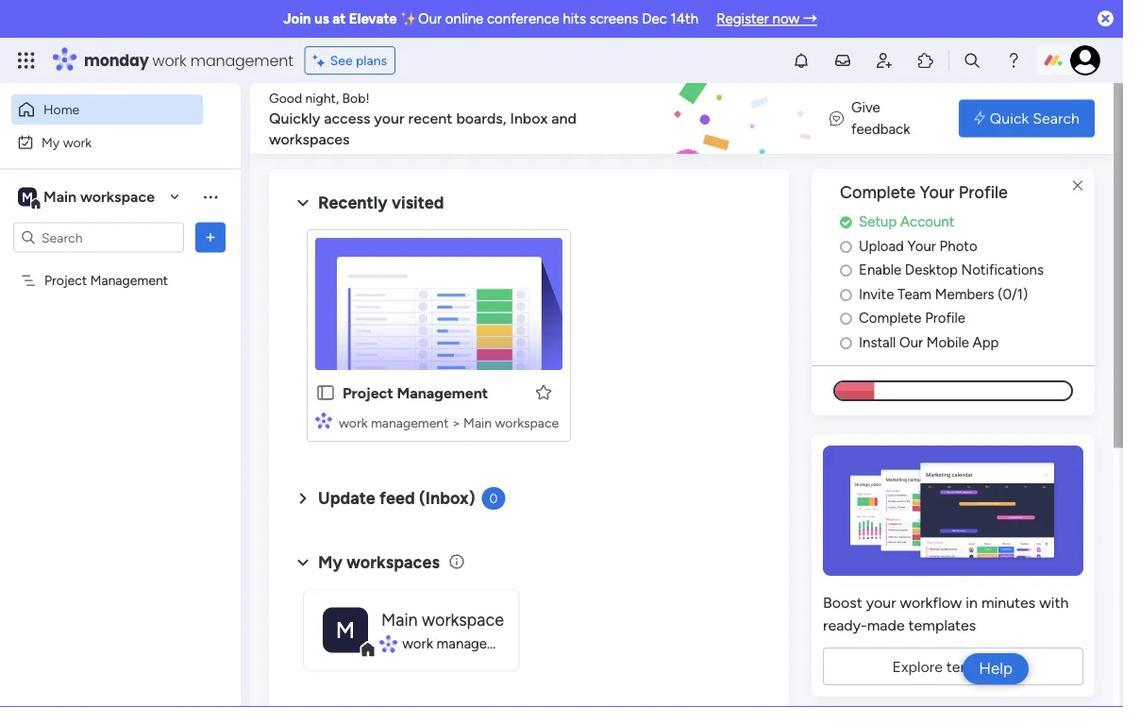 Task type: describe. For each thing, give the bounding box(es) containing it.
complete profile
[[859, 310, 966, 327]]

1 horizontal spatial management
[[397, 384, 488, 402]]

options image
[[201, 228, 220, 247]]

help image
[[1005, 51, 1024, 70]]

boost your workflow in minutes with ready-made templates
[[823, 593, 1069, 634]]

register
[[717, 10, 769, 27]]

notifications
[[962, 261, 1044, 278]]

bob builder image
[[1071, 45, 1101, 76]]

app
[[973, 334, 1000, 351]]

good night, bob! quickly access your recent boards, inbox and workspaces
[[269, 90, 577, 148]]

main workspace inside the workspace selection element
[[43, 188, 155, 206]]

upload your photo link
[[840, 235, 1095, 257]]

templates inside boost your workflow in minutes with ready-made templates
[[909, 616, 977, 634]]

work management
[[403, 635, 520, 652]]

dec
[[642, 10, 668, 27]]

feed
[[380, 488, 415, 509]]

see plans
[[330, 52, 387, 68]]

1 vertical spatial workspaces
[[347, 552, 440, 572]]

1 horizontal spatial main
[[381, 609, 418, 630]]

upload your photo
[[859, 237, 978, 254]]

invite members image
[[875, 51, 894, 70]]

explore templates button
[[823, 648, 1084, 685]]

explore templates
[[893, 658, 1015, 675]]

>
[[452, 415, 460, 431]]

1 vertical spatial main workspace
[[381, 609, 504, 630]]

install our mobile app
[[859, 334, 1000, 351]]

team
[[898, 285, 932, 302]]

workspace image
[[18, 186, 37, 207]]

work right monday
[[153, 50, 187, 71]]

complete your profile
[[840, 182, 1008, 203]]

feedback
[[852, 120, 911, 137]]

night,
[[306, 90, 339, 106]]

my for my work
[[42, 134, 60, 150]]

home button
[[11, 94, 203, 125]]

help button
[[963, 653, 1029, 685]]

1 vertical spatial workspace
[[495, 415, 559, 431]]

online
[[446, 10, 484, 27]]

see
[[330, 52, 353, 68]]

monday work management
[[84, 50, 293, 71]]

profile inside "link"
[[926, 310, 966, 327]]

elevate
[[349, 10, 397, 27]]

my workspaces
[[318, 552, 440, 572]]

invite team members (0/1)
[[859, 285, 1029, 302]]

1 vertical spatial main
[[464, 415, 492, 431]]

circle o image for enable
[[840, 263, 853, 277]]

made
[[868, 616, 905, 634]]

boards,
[[456, 109, 507, 127]]

recently
[[318, 193, 388, 213]]

main inside the workspace selection element
[[43, 188, 77, 206]]

(inbox)
[[419, 488, 476, 509]]

0
[[490, 491, 498, 507]]

inbox image
[[834, 51, 853, 70]]

boost
[[823, 593, 863, 611]]

join us at elevate ✨ our online conference hits screens dec 14th
[[283, 10, 699, 27]]

upload
[[859, 237, 905, 254]]

enable desktop notifications
[[859, 261, 1044, 278]]

invite
[[859, 285, 895, 302]]

search everything image
[[963, 51, 982, 70]]

work up update
[[339, 415, 368, 431]]

work inside button
[[63, 134, 92, 150]]

✨
[[401, 10, 415, 27]]

open update feed (inbox) image
[[292, 487, 314, 510]]

mobile
[[927, 334, 970, 351]]

give feedback
[[852, 99, 911, 137]]

access
[[324, 109, 371, 127]]

now
[[773, 10, 800, 27]]

your for profile
[[920, 182, 955, 203]]

complete profile link
[[840, 308, 1095, 329]]

bob!
[[342, 90, 370, 106]]

setup
[[859, 213, 897, 230]]

workspace image
[[323, 608, 368, 653]]

give
[[852, 99, 881, 116]]

m for workspace image
[[336, 617, 355, 644]]

search
[[1033, 110, 1080, 127]]

management for work management > main workspace
[[371, 415, 449, 431]]

public board image
[[315, 382, 336, 403]]

register now →
[[717, 10, 818, 27]]

account
[[901, 213, 955, 230]]

plans
[[356, 52, 387, 68]]

join
[[283, 10, 311, 27]]

your inside boost your workflow in minutes with ready-made templates
[[867, 593, 897, 611]]

and
[[552, 109, 577, 127]]

monday
[[84, 50, 149, 71]]

0 horizontal spatial our
[[418, 10, 442, 27]]



Task type: locate. For each thing, give the bounding box(es) containing it.
main workspace up search in workspace 'field'
[[43, 188, 155, 206]]

0 vertical spatial circle o image
[[840, 287, 853, 302]]

templates inside explore templates button
[[947, 658, 1015, 675]]

desktop
[[905, 261, 958, 278]]

register now → link
[[717, 10, 818, 27]]

my right close my workspaces icon on the bottom
[[318, 552, 343, 572]]

ready-
[[823, 616, 868, 634]]

your down account
[[908, 237, 937, 254]]

us
[[315, 10, 329, 27]]

workspace down add to favorites image
[[495, 415, 559, 431]]

1 horizontal spatial your
[[867, 593, 897, 611]]

invite team members (0/1) link
[[840, 284, 1095, 305]]

your up the made
[[867, 593, 897, 611]]

0 vertical spatial main workspace
[[43, 188, 155, 206]]

project management down search in workspace 'field'
[[44, 272, 168, 288]]

1 vertical spatial project management
[[343, 384, 488, 402]]

your left recent
[[374, 109, 405, 127]]

0 vertical spatial your
[[920, 182, 955, 203]]

circle o image left complete profile at the right top of the page
[[840, 311, 853, 326]]

your
[[374, 109, 405, 127], [867, 593, 897, 611]]

0 horizontal spatial main
[[43, 188, 77, 206]]

1 circle o image from the top
[[840, 287, 853, 302]]

0 horizontal spatial m
[[22, 189, 33, 205]]

my for my workspaces
[[318, 552, 343, 572]]

management
[[90, 272, 168, 288], [397, 384, 488, 402]]

management
[[190, 50, 293, 71], [371, 415, 449, 431], [437, 635, 520, 652]]

0 vertical spatial management
[[190, 50, 293, 71]]

m inside workspace image
[[336, 617, 355, 644]]

circle o image left install
[[840, 336, 853, 350]]

1 vertical spatial circle o image
[[840, 263, 853, 277]]

add to favorites image
[[534, 383, 553, 402]]

1 horizontal spatial project management
[[343, 384, 488, 402]]

profile down 'invite team members (0/1)'
[[926, 310, 966, 327]]

your up account
[[920, 182, 955, 203]]

complete up install
[[859, 310, 922, 327]]

check circle image
[[840, 215, 853, 229]]

profile up setup account link
[[959, 182, 1008, 203]]

project down search in workspace 'field'
[[44, 272, 87, 288]]

circle o image for complete
[[840, 311, 853, 326]]

1 horizontal spatial m
[[336, 617, 355, 644]]

templates down "workflow"
[[909, 616, 977, 634]]

1 horizontal spatial our
[[900, 334, 924, 351]]

0 horizontal spatial my
[[42, 134, 60, 150]]

main workspace up work management
[[381, 609, 504, 630]]

main workspace
[[43, 188, 155, 206], [381, 609, 504, 630]]

help
[[979, 659, 1013, 678]]

2 vertical spatial management
[[437, 635, 520, 652]]

0 horizontal spatial project management
[[44, 272, 168, 288]]

circle o image inside upload your photo link
[[840, 239, 853, 253]]

screens
[[590, 10, 639, 27]]

project management up work management > main workspace
[[343, 384, 488, 402]]

0 vertical spatial my
[[42, 134, 60, 150]]

0 vertical spatial complete
[[840, 182, 916, 203]]

1 vertical spatial your
[[867, 593, 897, 611]]

circle o image inside invite team members (0/1) link
[[840, 287, 853, 302]]

v2 user feedback image
[[830, 108, 844, 129]]

0 vertical spatial project management
[[44, 272, 168, 288]]

explore
[[893, 658, 943, 675]]

update feed (inbox)
[[318, 488, 476, 509]]

0 vertical spatial project
[[44, 272, 87, 288]]

select product image
[[17, 51, 36, 70]]

our
[[418, 10, 442, 27], [900, 334, 924, 351]]

main right the >
[[464, 415, 492, 431]]

project management list box
[[0, 261, 241, 551]]

your inside the good night, bob! quickly access your recent boards, inbox and workspaces
[[374, 109, 405, 127]]

your for photo
[[908, 237, 937, 254]]

1 circle o image from the top
[[840, 239, 853, 253]]

workspace selection element
[[18, 186, 158, 210]]

photo
[[940, 237, 978, 254]]

workspaces down quickly
[[269, 130, 350, 148]]

0 vertical spatial main
[[43, 188, 77, 206]]

workflow
[[900, 593, 963, 611]]

circle o image inside "enable desktop notifications" link
[[840, 263, 853, 277]]

work
[[153, 50, 187, 71], [63, 134, 92, 150], [339, 415, 368, 431], [403, 635, 433, 652]]

1 vertical spatial your
[[908, 237, 937, 254]]

0 vertical spatial profile
[[959, 182, 1008, 203]]

install
[[859, 334, 896, 351]]

circle o image left enable
[[840, 263, 853, 277]]

quick search button
[[960, 100, 1095, 137]]

circle o image inside install our mobile app link
[[840, 336, 853, 350]]

14th
[[671, 10, 699, 27]]

0 horizontal spatial management
[[90, 272, 168, 288]]

m
[[22, 189, 33, 205], [336, 617, 355, 644]]

m inside workspace icon
[[22, 189, 33, 205]]

conference
[[487, 10, 560, 27]]

0 vertical spatial templates
[[909, 616, 977, 634]]

my
[[42, 134, 60, 150], [318, 552, 343, 572]]

m for workspace icon
[[22, 189, 33, 205]]

quick
[[990, 110, 1030, 127]]

your
[[920, 182, 955, 203], [908, 237, 937, 254]]

circle o image left invite
[[840, 287, 853, 302]]

home
[[43, 102, 80, 118]]

in
[[966, 593, 978, 611]]

option
[[0, 263, 241, 267]]

1 vertical spatial my
[[318, 552, 343, 572]]

main right workspace icon
[[43, 188, 77, 206]]

2 circle o image from the top
[[840, 311, 853, 326]]

complete for complete your profile
[[840, 182, 916, 203]]

0 horizontal spatial project
[[44, 272, 87, 288]]

project inside "list box"
[[44, 272, 87, 288]]

1 horizontal spatial main workspace
[[381, 609, 504, 630]]

circle o image
[[840, 239, 853, 253], [840, 263, 853, 277], [840, 336, 853, 350]]

main
[[43, 188, 77, 206], [464, 415, 492, 431], [381, 609, 418, 630]]

1 vertical spatial templates
[[947, 658, 1015, 675]]

setup account link
[[840, 211, 1095, 233]]

quickly
[[269, 109, 320, 127]]

quick search
[[990, 110, 1080, 127]]

work management > main workspace
[[339, 415, 559, 431]]

workspace up search in workspace 'field'
[[80, 188, 155, 206]]

(0/1)
[[998, 285, 1029, 302]]

workspace
[[80, 188, 155, 206], [495, 415, 559, 431], [422, 609, 504, 630]]

2 circle o image from the top
[[840, 263, 853, 277]]

see plans button
[[305, 46, 396, 75]]

3 circle o image from the top
[[840, 336, 853, 350]]

circle o image for install
[[840, 336, 853, 350]]

main right workspace image
[[381, 609, 418, 630]]

0 vertical spatial workspaces
[[269, 130, 350, 148]]

at
[[333, 10, 346, 27]]

project management inside "list box"
[[44, 272, 168, 288]]

workspaces down 'update feed (inbox)'
[[347, 552, 440, 572]]

1 vertical spatial complete
[[859, 310, 922, 327]]

profile
[[959, 182, 1008, 203], [926, 310, 966, 327]]

close recently visited image
[[292, 192, 314, 214]]

0 vertical spatial management
[[90, 272, 168, 288]]

good
[[269, 90, 302, 106]]

0 horizontal spatial main workspace
[[43, 188, 155, 206]]

visited
[[392, 193, 444, 213]]

project right public board icon
[[343, 384, 393, 402]]

members
[[936, 285, 995, 302]]

0 vertical spatial workspace
[[80, 188, 155, 206]]

management inside "list box"
[[90, 272, 168, 288]]

0 vertical spatial circle o image
[[840, 239, 853, 253]]

circle o image down check circle icon
[[840, 239, 853, 253]]

0 vertical spatial your
[[374, 109, 405, 127]]

circle o image for invite
[[840, 287, 853, 302]]

management for work management
[[437, 635, 520, 652]]

apps image
[[917, 51, 936, 70]]

complete for complete profile
[[859, 310, 922, 327]]

complete
[[840, 182, 916, 203], [859, 310, 922, 327]]

workspace up work management
[[422, 609, 504, 630]]

dapulse x slim image
[[1067, 175, 1090, 197]]

→
[[803, 10, 818, 27]]

circle o image
[[840, 287, 853, 302], [840, 311, 853, 326]]

install our mobile app link
[[840, 332, 1095, 353]]

update
[[318, 488, 376, 509]]

inbox
[[510, 109, 548, 127]]

enable desktop notifications link
[[840, 259, 1095, 281]]

my inside button
[[42, 134, 60, 150]]

my work button
[[11, 127, 203, 157]]

enable
[[859, 261, 902, 278]]

close my workspaces image
[[292, 551, 314, 574]]

circle o image inside 'complete profile' "link"
[[840, 311, 853, 326]]

2 vertical spatial workspace
[[422, 609, 504, 630]]

0 vertical spatial our
[[418, 10, 442, 27]]

work right workspace image
[[403, 635, 433, 652]]

workspaces inside the good night, bob! quickly access your recent boards, inbox and workspaces
[[269, 130, 350, 148]]

v2 bolt switch image
[[975, 108, 986, 129]]

work down the home on the left of page
[[63, 134, 92, 150]]

management up work management > main workspace
[[397, 384, 488, 402]]

project
[[44, 272, 87, 288], [343, 384, 393, 402]]

complete inside "link"
[[859, 310, 922, 327]]

circle o image for upload
[[840, 239, 853, 253]]

notifications image
[[792, 51, 811, 70]]

1 vertical spatial management
[[397, 384, 488, 402]]

2 horizontal spatial main
[[464, 415, 492, 431]]

1 vertical spatial management
[[371, 415, 449, 431]]

1 vertical spatial our
[[900, 334, 924, 351]]

1 vertical spatial m
[[336, 617, 355, 644]]

hits
[[563, 10, 586, 27]]

Search in workspace field
[[40, 227, 158, 248]]

management down search in workspace 'field'
[[90, 272, 168, 288]]

1 vertical spatial circle o image
[[840, 311, 853, 326]]

2 vertical spatial circle o image
[[840, 336, 853, 350]]

minutes
[[982, 593, 1036, 611]]

complete up setup
[[840, 182, 916, 203]]

templates image image
[[829, 446, 1078, 576]]

0 vertical spatial m
[[22, 189, 33, 205]]

workspace options image
[[201, 187, 220, 206]]

1 vertical spatial profile
[[926, 310, 966, 327]]

1 vertical spatial project
[[343, 384, 393, 402]]

templates
[[909, 616, 977, 634], [947, 658, 1015, 675]]

recent
[[408, 109, 453, 127]]

setup account
[[859, 213, 955, 230]]

0 horizontal spatial your
[[374, 109, 405, 127]]

project management
[[44, 272, 168, 288], [343, 384, 488, 402]]

1 horizontal spatial my
[[318, 552, 343, 572]]

workspaces
[[269, 130, 350, 148], [347, 552, 440, 572]]

recently visited
[[318, 193, 444, 213]]

with
[[1040, 593, 1069, 611]]

1 horizontal spatial project
[[343, 384, 393, 402]]

2 vertical spatial main
[[381, 609, 418, 630]]

templates right explore
[[947, 658, 1015, 675]]

our down complete profile at the right top of the page
[[900, 334, 924, 351]]

my work
[[42, 134, 92, 150]]

my down the home on the left of page
[[42, 134, 60, 150]]

our right ✨
[[418, 10, 442, 27]]



Task type: vqa. For each thing, say whether or not it's contained in the screenshot.
monday.com
no



